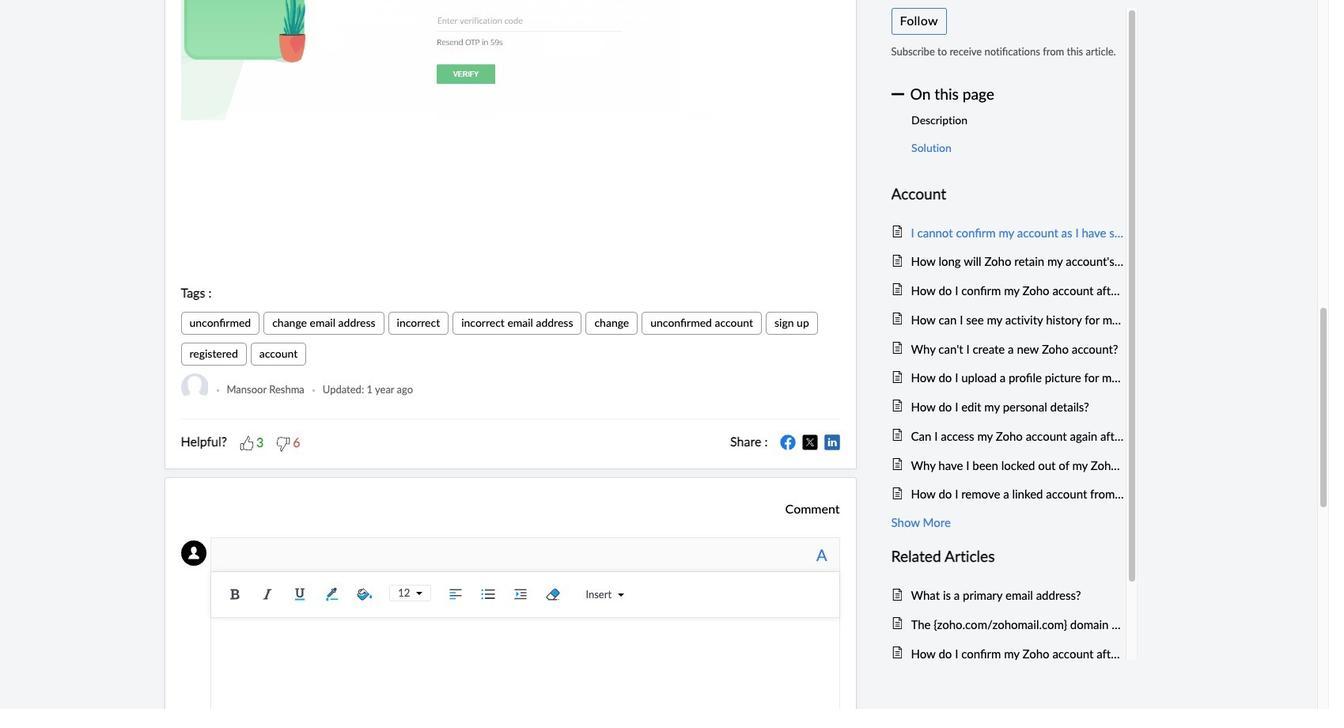 Task type: describe. For each thing, give the bounding box(es) containing it.
font color image
[[321, 582, 344, 606]]

italic (ctrl+i) image
[[256, 582, 280, 606]]

underline (ctrl+u) image
[[288, 582, 312, 606]]

twitter image
[[802, 435, 818, 450]]

insert options image
[[612, 592, 624, 598]]

align image
[[444, 582, 468, 606]]

facebook image
[[780, 435, 796, 450]]

bold (ctrl+b) image
[[223, 582, 247, 606]]

a gif showing how to edit the email address that is registered incorrectly. image
[[181, 0, 840, 120]]

background color image
[[353, 582, 377, 606]]



Task type: vqa. For each thing, say whether or not it's contained in the screenshot.
Insert options "Image"
yes



Task type: locate. For each thing, give the bounding box(es) containing it.
font size image
[[410, 590, 423, 597]]

1 heading from the top
[[891, 182, 1126, 206]]

clear formatting image
[[542, 582, 565, 606]]

0 vertical spatial heading
[[891, 182, 1126, 206]]

linkedin image
[[824, 435, 840, 450]]

lists image
[[477, 582, 500, 606]]

indent image
[[509, 582, 533, 606]]

heading
[[891, 182, 1126, 206], [891, 545, 1126, 569]]

2 heading from the top
[[891, 545, 1126, 569]]

1 vertical spatial heading
[[891, 545, 1126, 569]]



